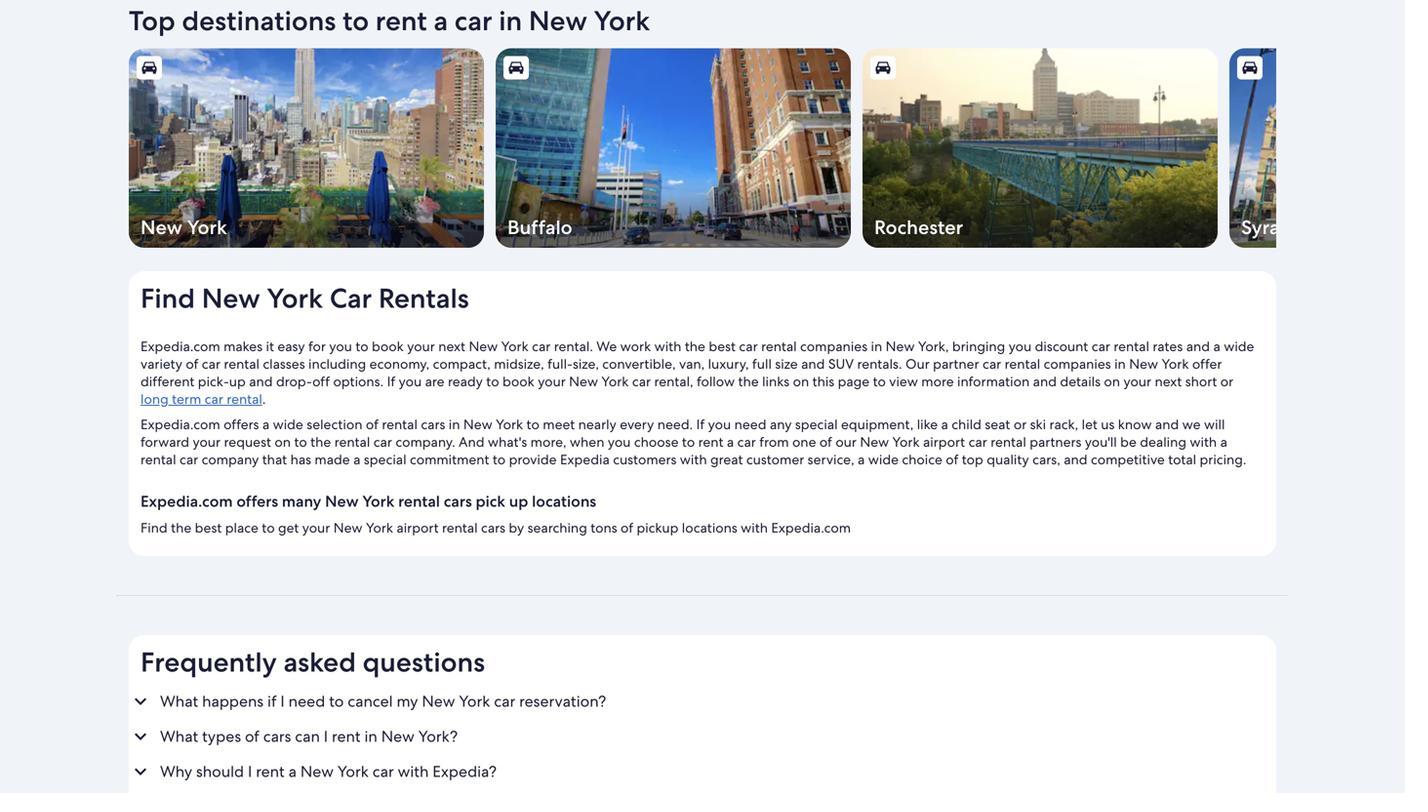 Task type: vqa. For each thing, say whether or not it's contained in the screenshot.
Rentals
yes



Task type: describe. For each thing, give the bounding box(es) containing it.
the inside expedia.com offers many new york rental cars pick up locations find the best place to get your new york airport rental cars by searching tons of pickup locations with expedia.com
[[171, 519, 191, 537]]

happens
[[202, 692, 264, 712]]

including
[[308, 355, 366, 373]]

long term car rental link
[[141, 391, 262, 408]]

work
[[620, 338, 651, 355]]

what for what types of cars can i rent in new york?
[[160, 727, 198, 747]]

4 out of 6 element
[[1229, 48, 1405, 248]]

the right 'that'
[[310, 433, 331, 451]]

airport inside expedia.com makes it easy for you to book your next new york car rental. we work with the best car rental companies in new york, bringing you discount car rental rates and a wide variety of car rental classes including economy, compact, midsize, full-size, convertible, van, luxury, full size and suv rentals. our partner car rental companies in new york offer different pick-up and drop-off options. if you are ready to book your new york car rental, follow the links on this page to view more information and details on your next short or long term car rental . expedia.com offers a wide selection of rental cars in new york to meet nearly every need. if you need any special equipment, like a child seat or ski rack, let us know and we will forward your request on to the rental car company. and what's more, when you choose to rent a car from one of our new york airport car rental partners you'll be dealing with a rental car company that has made a special commitment to provide expedia customers with great customer service, a wide choice of top quality cars, and competitive total pricing.
[[923, 433, 965, 451]]

destinations
[[182, 3, 336, 39]]

with down york?
[[398, 762, 429, 782]]

total
[[1168, 451, 1196, 469]]

to right destinations
[[343, 3, 369, 39]]

car
[[330, 281, 372, 316]]

top
[[129, 3, 175, 39]]

to right the ready
[[486, 373, 499, 391]]

rental down pick at the bottom
[[442, 519, 478, 537]]

if
[[267, 692, 277, 712]]

buffalo which includes a city and central business district image
[[496, 48, 851, 248]]

with right dealing
[[1190, 433, 1217, 451]]

full-
[[547, 355, 573, 373]]

many
[[282, 492, 321, 512]]

cars image
[[141, 59, 158, 77]]

cars image for buffalo
[[507, 59, 525, 77]]

rentals.
[[857, 355, 902, 373]]

offers inside expedia.com makes it easy for you to book your next new york car rental. we work with the best car rental companies in new york, bringing you discount car rental rates and a wide variety of car rental classes including economy, compact, midsize, full-size, convertible, van, luxury, full size and suv rentals. our partner car rental companies in new york offer different pick-up and drop-off options. if you are ready to book your new york car rental, follow the links on this page to view more information and details on your next short or long term car rental . expedia.com offers a wide selection of rental cars in new york to meet nearly every need. if you need any special equipment, like a child seat or ski rack, let us know and we will forward your request on to the rental car company. and what's more, when you choose to rent a car from one of our new york airport car rental partners you'll be dealing with a rental car company that has made a special commitment to provide expedia customers with great customer service, a wide choice of top quality cars, and competitive total pricing.
[[224, 416, 259, 433]]

know
[[1118, 416, 1152, 433]]

be
[[1120, 433, 1137, 451]]

what's
[[488, 433, 527, 451]]

with inside expedia.com offers many new york rental cars pick up locations find the best place to get your new york airport rental cars by searching tons of pickup locations with expedia.com
[[741, 519, 768, 537]]

cancel
[[348, 692, 393, 712]]

our
[[905, 355, 930, 373]]

and left drop-
[[249, 373, 273, 391]]

expedia.com down term
[[141, 416, 220, 433]]

cars inside expedia.com makes it easy for you to book your next new york car rental. we work with the best car rental companies in new york, bringing you discount car rental rates and a wide variety of car rental classes including economy, compact, midsize, full-size, convertible, van, luxury, full size and suv rentals. our partner car rental companies in new york offer different pick-up and drop-off options. if you are ready to book your new york car rental, follow the links on this page to view more information and details on your next short or long term car rental . expedia.com offers a wide selection of rental cars in new york to meet nearly every need. if you need any special equipment, like a child seat or ski rack, let us know and we will forward your request on to the rental car company. and what's more, when you choose to rent a car from one of our new york airport car rental partners you'll be dealing with a rental car company that has made a special commitment to provide expedia customers with great customer service, a wide choice of top quality cars, and competitive total pricing.
[[421, 416, 445, 433]]

and left we
[[1155, 416, 1179, 433]]

0 vertical spatial book
[[372, 338, 404, 355]]

rental down options.
[[382, 416, 418, 433]]

the left links
[[738, 373, 759, 391]]

expedia?
[[433, 762, 497, 782]]

what types of cars can i rent in new york?
[[160, 727, 458, 747]]

top
[[962, 451, 983, 469]]

1 vertical spatial book
[[503, 373, 534, 391]]

to left meet
[[526, 416, 539, 433]]

like
[[917, 416, 938, 433]]

when
[[570, 433, 604, 451]]

to right choose
[[682, 433, 695, 451]]

your up know
[[1124, 373, 1151, 391]]

can
[[295, 727, 320, 747]]

us
[[1101, 416, 1115, 433]]

tons
[[591, 519, 617, 537]]

easy
[[278, 338, 305, 355]]

options.
[[333, 373, 384, 391]]

partner
[[933, 355, 979, 373]]

cars image for syracuse
[[1241, 59, 1259, 77]]

forward
[[141, 433, 189, 451]]

cars,
[[1032, 451, 1060, 469]]

expedia.com makes it easy for you to book your next new york car rental. we work with the best car rental companies in new york, bringing you discount car rental rates and a wide variety of car rental classes including economy, compact, midsize, full-size, convertible, van, luxury, full size and suv rentals. our partner car rental companies in new york offer different pick-up and drop-off options. if you are ready to book your new york car rental, follow the links on this page to view more information and details on your next short or long term car rental . expedia.com offers a wide selection of rental cars in new york to meet nearly every need. if you need any special equipment, like a child seat or ski rack, let us know and we will forward your request on to the rental car company. and what's more, when you choose to rent a car from one of our new york airport car rental partners you'll be dealing with a rental car company that has made a special commitment to provide expedia customers with great customer service, a wide choice of top quality cars, and competitive total pricing.
[[141, 338, 1254, 469]]

find inside expedia.com offers many new york rental cars pick up locations find the best place to get your new york airport rental cars by searching tons of pickup locations with expedia.com
[[141, 519, 168, 537]]

with left great
[[680, 451, 707, 469]]

frequently
[[141, 645, 277, 680]]

term
[[172, 391, 201, 408]]

questions
[[363, 645, 485, 680]]

need inside expedia.com makes it easy for you to book your next new york car rental. we work with the best car rental companies in new york, bringing you discount car rental rates and a wide variety of car rental classes including economy, compact, midsize, full-size, convertible, van, luxury, full size and suv rentals. our partner car rental companies in new york offer different pick-up and drop-off options. if you are ready to book your new york car rental, follow the links on this page to view more information and details on your next short or long term car rental . expedia.com offers a wide selection of rental cars in new york to meet nearly every need. if you need any special equipment, like a child seat or ski rack, let us know and we will forward your request on to the rental car company. and what's more, when you choose to rent a car from one of our new york airport car rental partners you'll be dealing with a rental car company that has made a special commitment to provide expedia customers with great customer service, a wide choice of top quality cars, and competitive total pricing.
[[734, 416, 766, 433]]

midsize,
[[494, 355, 544, 373]]

rental left "it"
[[224, 355, 260, 373]]

expedia.com up different
[[141, 338, 220, 355]]

rentals
[[378, 281, 469, 316]]

1 horizontal spatial locations
[[682, 519, 737, 537]]

pick-
[[198, 373, 229, 391]]

economy,
[[369, 355, 430, 373]]

equipment,
[[841, 416, 914, 433]]

short
[[1185, 373, 1217, 391]]

buffalo
[[507, 215, 572, 240]]

links
[[762, 373, 790, 391]]

rack,
[[1049, 416, 1078, 433]]

nearly
[[578, 416, 616, 433]]

0 horizontal spatial next
[[438, 338, 465, 355]]

information
[[957, 373, 1030, 391]]

any
[[770, 416, 792, 433]]

that
[[262, 451, 287, 469]]

to inside expedia.com offers many new york rental cars pick up locations find the best place to get your new york airport rental cars by searching tons of pickup locations with expedia.com
[[262, 519, 275, 537]]

.
[[262, 391, 266, 408]]

pont de rennes bridge showing a city, a sunset and a bridge image
[[863, 48, 1218, 248]]

rental,
[[654, 373, 693, 391]]

this
[[812, 373, 834, 391]]

competitive
[[1091, 451, 1165, 469]]

to up options.
[[355, 338, 368, 355]]

1 find from the top
[[141, 281, 195, 316]]

discount
[[1035, 338, 1088, 355]]

your up are
[[407, 338, 435, 355]]

2 horizontal spatial on
[[1104, 373, 1120, 391]]

to right 'that'
[[294, 433, 307, 451]]

pricing.
[[1200, 451, 1246, 469]]

rental down the "long"
[[141, 451, 176, 469]]

1 horizontal spatial companies
[[1044, 355, 1111, 373]]

size
[[775, 355, 798, 373]]

best inside expedia.com makes it easy for you to book your next new york car rental. we work with the best car rental companies in new york, bringing you discount car rental rates and a wide variety of car rental classes including economy, compact, midsize, full-size, convertible, van, luxury, full size and suv rentals. our partner car rental companies in new york offer different pick-up and drop-off options. if you are ready to book your new york car rental, follow the links on this page to view more information and details on your next short or long term car rental . expedia.com offers a wide selection of rental cars in new york to meet nearly every need. if you need any special equipment, like a child seat or ski rack, let us know and we will forward your request on to the rental car company. and what's more, when you choose to rent a car from one of our new york airport car rental partners you'll be dealing with a rental car company that has made a special commitment to provide expedia customers with great customer service, a wide choice of top quality cars, and competitive total pricing.
[[709, 338, 736, 355]]

you right bringing
[[1009, 338, 1032, 355]]

meet
[[543, 416, 575, 433]]

dealing
[[1140, 433, 1187, 451]]

0 vertical spatial if
[[387, 373, 395, 391]]

commitment
[[410, 451, 489, 469]]

different
[[141, 373, 195, 391]]

seat
[[985, 416, 1010, 433]]

cars left can
[[263, 727, 291, 747]]

should
[[196, 762, 244, 782]]

york inside 1 out of 6 element
[[187, 215, 227, 240]]

0 horizontal spatial companies
[[800, 338, 868, 355]]

bringing
[[952, 338, 1005, 355]]

more
[[921, 373, 954, 391]]

my
[[397, 692, 418, 712]]

of right variety
[[186, 355, 198, 373]]

great
[[710, 451, 743, 469]]

rent inside expedia.com makes it easy for you to book your next new york car rental. we work with the best car rental companies in new york, bringing you discount car rental rates and a wide variety of car rental classes including economy, compact, midsize, full-size, convertible, van, luxury, full size and suv rentals. our partner car rental companies in new york offer different pick-up and drop-off options. if you are ready to book your new york car rental, follow the links on this page to view more information and details on your next short or long term car rental . expedia.com offers a wide selection of rental cars in new york to meet nearly every need. if you need any special equipment, like a child seat or ski rack, let us know and we will forward your request on to the rental car company. and what's more, when you choose to rent a car from one of our new york airport car rental partners you'll be dealing with a rental car company that has made a special commitment to provide expedia customers with great customer service, a wide choice of top quality cars, and competitive total pricing.
[[698, 433, 723, 451]]

choice
[[902, 451, 942, 469]]

1 horizontal spatial next
[[1155, 373, 1182, 391]]

best inside expedia.com offers many new york rental cars pick up locations find the best place to get your new york airport rental cars by searching tons of pickup locations with expedia.com
[[195, 519, 222, 537]]

provide
[[509, 451, 557, 469]]

1 vertical spatial i
[[324, 727, 328, 747]]

service,
[[808, 451, 854, 469]]

every
[[620, 416, 654, 433]]

made
[[315, 451, 350, 469]]

types
[[202, 727, 241, 747]]

up inside expedia.com offers many new york rental cars pick up locations find the best place to get your new york airport rental cars by searching tons of pickup locations with expedia.com
[[509, 492, 528, 512]]

and right rates at top
[[1186, 338, 1210, 355]]

cars left by
[[481, 519, 505, 537]]

details
[[1060, 373, 1101, 391]]

1 out of 6 element
[[129, 48, 484, 248]]

get
[[278, 519, 299, 537]]



Task type: locate. For each thing, give the bounding box(es) containing it.
compact,
[[433, 355, 491, 373]]

2 horizontal spatial i
[[324, 727, 328, 747]]

0 vertical spatial offers
[[224, 416, 259, 433]]

1 cars image from the left
[[507, 59, 525, 77]]

of right tons
[[621, 519, 633, 537]]

3 out of 6 element
[[863, 48, 1218, 248]]

up left .
[[229, 373, 246, 391]]

rental down commitment
[[398, 492, 440, 512]]

partners
[[1030, 433, 1082, 451]]

special right any
[[795, 416, 838, 433]]

locations up searching
[[532, 492, 596, 512]]

1 vertical spatial or
[[1014, 416, 1027, 433]]

companies up this
[[800, 338, 868, 355]]

1 horizontal spatial or
[[1220, 373, 1234, 391]]

it
[[266, 338, 274, 355]]

2 find from the top
[[141, 519, 168, 537]]

1 vertical spatial up
[[509, 492, 528, 512]]

rent
[[375, 3, 427, 39], [698, 433, 723, 451], [332, 727, 361, 747], [256, 762, 285, 782]]

new york image
[[129, 48, 484, 248]]

cars up commitment
[[421, 416, 445, 433]]

you up great
[[708, 416, 731, 433]]

0 vertical spatial need
[[734, 416, 766, 433]]

of right the selection
[[366, 416, 379, 433]]

you left are
[[399, 373, 422, 391]]

1 vertical spatial special
[[364, 451, 406, 469]]

airport left seat
[[923, 433, 965, 451]]

top destinations to rent a car in new york
[[129, 3, 650, 39]]

companies up let
[[1044, 355, 1111, 373]]

wide down equipment,
[[868, 451, 899, 469]]

and right cars,
[[1064, 451, 1088, 469]]

1 vertical spatial what
[[160, 727, 198, 747]]

airport down commitment
[[397, 519, 439, 537]]

new york
[[141, 215, 227, 240]]

1 vertical spatial find
[[141, 519, 168, 537]]

company.
[[396, 433, 455, 451]]

makes
[[224, 338, 263, 355]]

syracuse
[[1241, 215, 1320, 240]]

and right size
[[801, 355, 825, 373]]

ready
[[448, 373, 483, 391]]

what happens if i need to cancel my new york car reservation?
[[160, 692, 606, 712]]

selection
[[307, 416, 362, 433]]

rental left details
[[1005, 355, 1040, 373]]

book left full-
[[503, 373, 534, 391]]

0 vertical spatial next
[[438, 338, 465, 355]]

or left ski
[[1014, 416, 1027, 433]]

york?
[[418, 727, 458, 747]]

2 vertical spatial i
[[248, 762, 252, 782]]

1 vertical spatial airport
[[397, 519, 439, 537]]

1 what from the top
[[160, 692, 198, 712]]

wide
[[1224, 338, 1254, 355], [273, 416, 303, 433], [868, 451, 899, 469]]

of left top
[[946, 451, 959, 469]]

need left any
[[734, 416, 766, 433]]

0 horizontal spatial cars image
[[507, 59, 525, 77]]

1 horizontal spatial best
[[709, 338, 736, 355]]

rental up request
[[227, 391, 262, 408]]

to left cancel
[[329, 692, 344, 712]]

with down customer
[[741, 519, 768, 537]]

1 horizontal spatial wide
[[868, 451, 899, 469]]

you right for
[[329, 338, 352, 355]]

for
[[308, 338, 326, 355]]

1 horizontal spatial book
[[503, 373, 534, 391]]

find down forward
[[141, 519, 168, 537]]

rental right has
[[334, 433, 370, 451]]

0 vertical spatial best
[[709, 338, 736, 355]]

need.
[[657, 416, 693, 433]]

of left our
[[820, 433, 832, 451]]

offer
[[1192, 355, 1222, 373]]

0 horizontal spatial if
[[387, 373, 395, 391]]

up
[[229, 373, 246, 391], [509, 492, 528, 512]]

1 vertical spatial if
[[696, 416, 705, 433]]

with right the work
[[654, 338, 681, 355]]

0 vertical spatial locations
[[532, 492, 596, 512]]

with
[[654, 338, 681, 355], [1190, 433, 1217, 451], [680, 451, 707, 469], [741, 519, 768, 537], [398, 762, 429, 782]]

3 cars image from the left
[[1241, 59, 1259, 77]]

i
[[280, 692, 285, 712], [324, 727, 328, 747], [248, 762, 252, 782]]

companies
[[800, 338, 868, 355], [1044, 355, 1111, 373]]

up inside expedia.com makes it easy for you to book your next new york car rental. we work with the best car rental companies in new york, bringing you discount car rental rates and a wide variety of car rental classes including economy, compact, midsize, full-size, convertible, van, luxury, full size and suv rentals. our partner car rental companies in new york offer different pick-up and drop-off options. if you are ready to book your new york car rental, follow the links on this page to view more information and details on your next short or long term car rental . expedia.com offers a wide selection of rental cars in new york to meet nearly every need. if you need any special equipment, like a child seat or ski rack, let us know and we will forward your request on to the rental car company. and what's more, when you choose to rent a car from one of our new york airport car rental partners you'll be dealing with a rental car company that has made a special commitment to provide expedia customers with great customer service, a wide choice of top quality cars, and competitive total pricing.
[[229, 373, 246, 391]]

to right and
[[493, 451, 506, 469]]

rental.
[[554, 338, 593, 355]]

0 horizontal spatial on
[[275, 433, 291, 451]]

0 vertical spatial airport
[[923, 433, 965, 451]]

cars image
[[507, 59, 525, 77], [874, 59, 892, 77], [1241, 59, 1259, 77]]

1 horizontal spatial up
[[509, 492, 528, 512]]

0 horizontal spatial wide
[[273, 416, 303, 433]]

cars image inside 2 out of 6 element
[[507, 59, 525, 77]]

company
[[202, 451, 259, 469]]

to
[[343, 3, 369, 39], [355, 338, 368, 355], [486, 373, 499, 391], [873, 373, 886, 391], [526, 416, 539, 433], [294, 433, 307, 451], [682, 433, 695, 451], [493, 451, 506, 469], [262, 519, 275, 537], [329, 692, 344, 712]]

what down frequently
[[160, 692, 198, 712]]

offers inside expedia.com offers many new york rental cars pick up locations find the best place to get your new york airport rental cars by searching tons of pickup locations with expedia.com
[[236, 492, 278, 512]]

convertible,
[[602, 355, 676, 373]]

1 horizontal spatial special
[[795, 416, 838, 433]]

1 vertical spatial best
[[195, 519, 222, 537]]

if right options.
[[387, 373, 395, 391]]

locations right pickup
[[682, 519, 737, 537]]

choose
[[634, 433, 679, 451]]

2 vertical spatial wide
[[868, 451, 899, 469]]

expedia.com down service,
[[771, 519, 851, 537]]

suv
[[828, 355, 854, 373]]

i right can
[[324, 727, 328, 747]]

cars image for rochester
[[874, 59, 892, 77]]

will
[[1204, 416, 1225, 433]]

customer
[[746, 451, 804, 469]]

1 horizontal spatial cars image
[[874, 59, 892, 77]]

expedia.com offers many new york rental cars pick up locations find the best place to get your new york airport rental cars by searching tons of pickup locations with expedia.com
[[141, 492, 851, 537]]

0 horizontal spatial best
[[195, 519, 222, 537]]

your
[[407, 338, 435, 355], [538, 373, 566, 391], [1124, 373, 1151, 391], [193, 433, 221, 451], [302, 519, 330, 537]]

1 horizontal spatial on
[[793, 373, 809, 391]]

in
[[499, 3, 522, 39], [871, 338, 882, 355], [1114, 355, 1126, 373], [449, 416, 460, 433], [364, 727, 377, 747]]

customers
[[613, 451, 677, 469]]

the left luxury,
[[685, 338, 705, 355]]

rental left rates at top
[[1114, 338, 1149, 355]]

to left view
[[873, 373, 886, 391]]

next up the ready
[[438, 338, 465, 355]]

0 vertical spatial what
[[160, 692, 198, 712]]

find up variety
[[141, 281, 195, 316]]

on right details
[[1104, 373, 1120, 391]]

0 horizontal spatial locations
[[532, 492, 596, 512]]

to left get
[[262, 519, 275, 537]]

long
[[141, 391, 169, 408]]

let
[[1082, 416, 1098, 433]]

of inside expedia.com offers many new york rental cars pick up locations find the best place to get your new york airport rental cars by searching tons of pickup locations with expedia.com
[[621, 519, 633, 537]]

2 horizontal spatial cars image
[[1241, 59, 1259, 77]]

expedia.com down company
[[141, 492, 233, 512]]

best left place
[[195, 519, 222, 537]]

up up by
[[509, 492, 528, 512]]

from
[[759, 433, 789, 451]]

1 horizontal spatial need
[[734, 416, 766, 433]]

size,
[[573, 355, 599, 373]]

2 out of 6 element
[[496, 48, 851, 248]]

special right made
[[364, 451, 406, 469]]

follow
[[697, 373, 735, 391]]

1 horizontal spatial i
[[280, 692, 285, 712]]

asked
[[283, 645, 356, 680]]

0 vertical spatial special
[[795, 416, 838, 433]]

on right request
[[275, 433, 291, 451]]

rates
[[1153, 338, 1183, 355]]

your left request
[[193, 433, 221, 451]]

1 horizontal spatial airport
[[923, 433, 965, 451]]

new inside 1 out of 6 element
[[141, 215, 182, 240]]

your right get
[[302, 519, 330, 537]]

i right should at the bottom left of page
[[248, 762, 252, 782]]

cars image inside '4 out of 6' element
[[1241, 59, 1259, 77]]

what up why
[[160, 727, 198, 747]]

2 cars image from the left
[[874, 59, 892, 77]]

0 horizontal spatial need
[[288, 692, 325, 712]]

0 vertical spatial wide
[[1224, 338, 1254, 355]]

why
[[160, 762, 192, 782]]

if
[[387, 373, 395, 391], [696, 416, 705, 433]]

searching
[[527, 519, 587, 537]]

0 horizontal spatial book
[[372, 338, 404, 355]]

wide right 'offer' on the top right of the page
[[1224, 338, 1254, 355]]

ski
[[1030, 416, 1046, 433]]

and left details
[[1033, 373, 1057, 391]]

0 vertical spatial up
[[229, 373, 246, 391]]

off
[[312, 373, 330, 391]]

offers up place
[[236, 492, 278, 512]]

what for what happens if i need to cancel my new york car reservation?
[[160, 692, 198, 712]]

next left the short
[[1155, 373, 1182, 391]]

you'll
[[1085, 433, 1117, 451]]

the left place
[[171, 519, 191, 537]]

rental left ski
[[991, 433, 1026, 451]]

next image
[[1265, 136, 1288, 160]]

need
[[734, 416, 766, 433], [288, 692, 325, 712]]

the
[[685, 338, 705, 355], [738, 373, 759, 391], [310, 433, 331, 451], [171, 519, 191, 537]]

cars image inside 3 out of 6 element
[[874, 59, 892, 77]]

we
[[596, 338, 617, 355]]

by
[[509, 519, 524, 537]]

0 vertical spatial or
[[1220, 373, 1234, 391]]

or right the short
[[1220, 373, 1234, 391]]

1 vertical spatial offers
[[236, 492, 278, 512]]

previous image
[[117, 136, 141, 160]]

best
[[709, 338, 736, 355], [195, 519, 222, 537]]

we
[[1182, 416, 1201, 433]]

1 vertical spatial need
[[288, 692, 325, 712]]

0 horizontal spatial i
[[248, 762, 252, 782]]

expedia
[[560, 451, 610, 469]]

airport inside expedia.com offers many new york rental cars pick up locations find the best place to get your new york airport rental cars by searching tons of pickup locations with expedia.com
[[397, 519, 439, 537]]

van,
[[679, 355, 705, 373]]

1 vertical spatial next
[[1155, 373, 1182, 391]]

0 horizontal spatial or
[[1014, 416, 1027, 433]]

if right need.
[[696, 416, 705, 433]]

york,
[[918, 338, 949, 355]]

your left size,
[[538, 373, 566, 391]]

book up options.
[[372, 338, 404, 355]]

1 horizontal spatial if
[[696, 416, 705, 433]]

york
[[594, 3, 650, 39], [187, 215, 227, 240], [267, 281, 323, 316], [501, 338, 529, 355], [1162, 355, 1189, 373], [601, 373, 629, 391], [496, 416, 523, 433], [892, 433, 920, 451], [362, 492, 394, 512], [366, 519, 393, 537], [459, 692, 490, 712], [337, 762, 369, 782]]

i right if
[[280, 692, 285, 712]]

and
[[459, 433, 484, 451]]

on
[[793, 373, 809, 391], [1104, 373, 1120, 391], [275, 433, 291, 451]]

clinton square which includes heritage architecture, a garden and a city image
[[1229, 48, 1405, 248]]

need right if
[[288, 692, 325, 712]]

full
[[752, 355, 772, 373]]

1 vertical spatial wide
[[273, 416, 303, 433]]

on left this
[[793, 373, 809, 391]]

of
[[186, 355, 198, 373], [366, 416, 379, 433], [820, 433, 832, 451], [946, 451, 959, 469], [621, 519, 633, 537], [245, 727, 259, 747]]

quality
[[987, 451, 1029, 469]]

luxury,
[[708, 355, 749, 373]]

why should i rent a new york car with expedia?
[[160, 762, 497, 782]]

your inside expedia.com offers many new york rental cars pick up locations find the best place to get your new york airport rental cars by searching tons of pickup locations with expedia.com
[[302, 519, 330, 537]]

wide up has
[[273, 416, 303, 433]]

classes
[[263, 355, 305, 373]]

2 what from the top
[[160, 727, 198, 747]]

0 horizontal spatial special
[[364, 451, 406, 469]]

0 horizontal spatial airport
[[397, 519, 439, 537]]

cars left pick at the bottom
[[444, 492, 472, 512]]

0 horizontal spatial up
[[229, 373, 246, 391]]

offers up company
[[224, 416, 259, 433]]

has
[[290, 451, 311, 469]]

more,
[[530, 433, 566, 451]]

1 vertical spatial locations
[[682, 519, 737, 537]]

rental up links
[[761, 338, 797, 355]]

you right when
[[608, 433, 631, 451]]

best right van,
[[709, 338, 736, 355]]

2 horizontal spatial wide
[[1224, 338, 1254, 355]]

of right types
[[245, 727, 259, 747]]

0 vertical spatial find
[[141, 281, 195, 316]]

0 vertical spatial i
[[280, 692, 285, 712]]

find new york car rentals
[[141, 281, 469, 316]]

variety
[[141, 355, 182, 373]]

pick
[[476, 492, 505, 512]]

new
[[529, 3, 587, 39], [141, 215, 182, 240], [202, 281, 260, 316], [469, 338, 498, 355], [886, 338, 915, 355], [1129, 355, 1158, 373], [569, 373, 598, 391], [463, 416, 492, 433], [860, 433, 889, 451], [325, 492, 359, 512], [333, 519, 363, 537], [422, 692, 455, 712], [381, 727, 414, 747], [300, 762, 334, 782]]

place
[[225, 519, 258, 537]]



